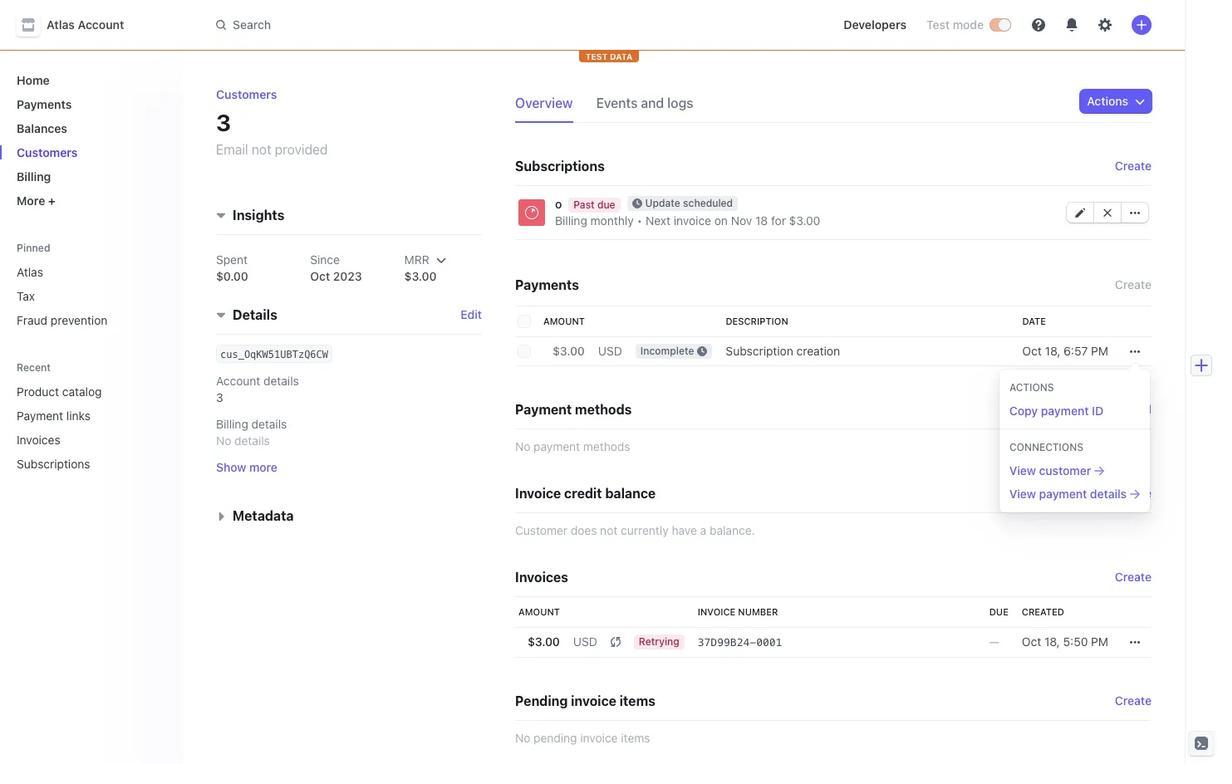 Task type: vqa. For each thing, say whether or not it's contained in the screenshot.
18
yes



Task type: describe. For each thing, give the bounding box(es) containing it.
pending
[[534, 731, 577, 745]]

billing for billing
[[17, 170, 51, 184]]

$3.00 inside list
[[789, 214, 820, 228]]

no for pending invoice items
[[515, 731, 530, 745]]

monthly
[[590, 214, 634, 228]]

invoice for invoice credit balance
[[515, 486, 561, 501]]

list containing o
[[505, 186, 1152, 243]]

description
[[726, 316, 788, 327]]

product catalog link
[[10, 378, 146, 405]]

developers link
[[837, 12, 913, 38]]

svg image inside actions popup button
[[1135, 96, 1145, 106]]

connections
[[1009, 441, 1083, 454]]

view payment details link
[[1003, 483, 1147, 506]]

invoices link
[[10, 426, 146, 454]]

customer does not currently have a balance.
[[515, 523, 755, 538]]

payment for no
[[534, 440, 580, 454]]

3 create from the top
[[1115, 570, 1152, 584]]

create for payments
[[1115, 278, 1152, 292]]

since oct 2023
[[310, 253, 362, 284]]

due
[[989, 607, 1009, 617]]

fraud
[[17, 313, 47, 327]]

subscriptions inside recent 'element'
[[17, 457, 90, 471]]

balance.
[[710, 523, 755, 538]]

payment for view
[[1039, 487, 1087, 501]]

oct 18, 6:57 pm link
[[1016, 337, 1115, 366]]

$3.00 down the 'mrr'
[[404, 270, 437, 284]]

test
[[585, 52, 608, 61]]

— link
[[983, 627, 1015, 658]]

atlas link
[[10, 258, 170, 286]]

catalog
[[62, 385, 102, 399]]

oct for oct 18, 5:50 pm
[[1022, 635, 1041, 649]]

update
[[645, 197, 680, 209]]

oct for oct 18, 6:57 pm
[[1022, 344, 1042, 358]]

not inside customers 3 email not provided
[[252, 142, 271, 157]]

fraud prevention link
[[10, 307, 170, 334]]

copy payment id button
[[1003, 400, 1147, 423]]

atlas account button
[[17, 13, 141, 37]]

1 vertical spatial $3.00 link
[[515, 627, 567, 658]]

billing link
[[10, 163, 170, 190]]

edit
[[461, 308, 482, 322]]

currently
[[621, 523, 669, 538]]

credit
[[564, 486, 602, 501]]

atlas account
[[47, 17, 124, 32]]

0001
[[756, 636, 782, 649]]

events
[[596, 96, 638, 111]]

logs
[[667, 96, 693, 111]]

data
[[610, 52, 633, 61]]

0 vertical spatial amount
[[543, 316, 585, 327]]

test data
[[585, 52, 633, 61]]

number
[[738, 607, 778, 617]]

$0.00
[[216, 270, 248, 284]]

actions inside popup button
[[1087, 94, 1128, 108]]

$3.00 up pending
[[528, 635, 560, 649]]

atlas for atlas account
[[47, 17, 75, 32]]

0 vertical spatial customers link
[[216, 87, 277, 101]]

have
[[672, 523, 697, 538]]

show more
[[216, 461, 277, 475]]

incomplete link
[[629, 337, 719, 366]]

oct inside since oct 2023
[[310, 270, 330, 284]]

Search search field
[[206, 10, 675, 40]]

on
[[714, 214, 728, 228]]

metadata button
[[209, 500, 294, 526]]

prevention
[[51, 313, 107, 327]]

customers for customers
[[17, 145, 78, 160]]

$3.00 up "payment methods"
[[553, 344, 585, 358]]

cus_oqkw51ubtzq6cw
[[220, 349, 328, 361]]

pm for oct 18, 6:57 pm
[[1091, 344, 1108, 358]]

payment for payment links
[[17, 409, 63, 423]]

pinned element
[[10, 258, 170, 334]]

Search text field
[[206, 10, 675, 40]]

view for view payment details
[[1009, 487, 1036, 501]]

pending
[[515, 694, 568, 709]]

id
[[1092, 404, 1104, 418]]

—
[[989, 635, 999, 649]]

2 vertical spatial invoice
[[580, 731, 618, 745]]

account inside button
[[78, 17, 124, 32]]

view payment details
[[1009, 487, 1127, 501]]

balances link
[[10, 115, 170, 142]]

edit button
[[461, 307, 482, 324]]

no inside the account details 3 billing details no details
[[216, 434, 231, 448]]

create button for pending invoice items
[[1115, 693, 1152, 710]]

billing inside the account details 3 billing details no details
[[216, 417, 248, 432]]

settings image
[[1098, 18, 1112, 32]]

1 horizontal spatial invoices
[[515, 570, 568, 585]]

1 horizontal spatial not
[[600, 523, 618, 538]]

oct 18, 6:57 pm
[[1022, 344, 1108, 358]]

adjust
[[1071, 486, 1106, 500]]

1 vertical spatial customers link
[[10, 139, 170, 166]]

1 vertical spatial invoice
[[571, 694, 616, 709]]

spent $0.00
[[216, 253, 248, 284]]

actions button
[[1080, 90, 1152, 113]]

37d99b24-0001
[[698, 636, 782, 649]]

no payment methods
[[515, 440, 630, 454]]

invoice credit balance
[[515, 486, 656, 501]]

account details 3 billing details no details
[[216, 374, 299, 448]]

fraud prevention
[[17, 313, 107, 327]]

show more button
[[216, 460, 277, 476]]

test
[[926, 17, 950, 32]]

email
[[216, 142, 248, 157]]

mrr
[[404, 253, 429, 267]]

2023
[[333, 270, 362, 284]]

18, for 6:57
[[1045, 344, 1060, 358]]

oct 18, 5:50 pm link
[[1015, 627, 1115, 658]]

0 vertical spatial usd link
[[591, 337, 629, 366]]

scheduled
[[683, 197, 733, 209]]

due
[[597, 199, 615, 211]]

metadata
[[233, 509, 294, 524]]

3 inside customers 3 email not provided
[[216, 109, 231, 136]]

0 vertical spatial $3.00 link
[[537, 337, 591, 366]]

payment links link
[[10, 402, 146, 430]]

oct 18, 5:50 pm
[[1022, 635, 1108, 649]]

invoice number
[[698, 607, 778, 617]]

overview
[[515, 96, 573, 111]]

events and logs button
[[596, 90, 703, 123]]

tax
[[17, 289, 35, 303]]

events and logs
[[596, 96, 693, 111]]



Task type: locate. For each thing, give the bounding box(es) containing it.
18, left 6:57
[[1045, 344, 1060, 358]]

details button
[[209, 299, 277, 325]]

invoice up no pending invoice items
[[571, 694, 616, 709]]

0 vertical spatial actions
[[1087, 94, 1128, 108]]

items down retrying link on the right
[[620, 694, 655, 709]]

18,
[[1045, 344, 1060, 358], [1044, 635, 1060, 649]]

usd left the incomplete
[[598, 344, 622, 358]]

1 vertical spatial invoices
[[515, 570, 568, 585]]

1 horizontal spatial payments
[[515, 278, 579, 292]]

1 vertical spatial actions
[[1009, 381, 1054, 394]]

oct down since
[[310, 270, 330, 284]]

more +
[[17, 194, 56, 208]]

view for view customer
[[1009, 464, 1036, 478]]

0 horizontal spatial customers
[[17, 145, 78, 160]]

subscriptions
[[515, 159, 605, 174], [17, 457, 90, 471]]

0 vertical spatial payment
[[1041, 404, 1089, 418]]

18
[[755, 214, 768, 228]]

usd up pending invoice items
[[573, 635, 597, 649]]

1 create from the top
[[1115, 159, 1152, 173]]

2 horizontal spatial billing
[[555, 214, 587, 228]]

1 horizontal spatial customers link
[[216, 87, 277, 101]]

1 vertical spatial not
[[600, 523, 618, 538]]

customers for customers 3 email not provided
[[216, 87, 277, 101]]

invoices inside recent 'element'
[[17, 433, 60, 447]]

0 horizontal spatial billing
[[17, 170, 51, 184]]

1 horizontal spatial invoice
[[698, 607, 736, 617]]

payment for copy
[[1041, 404, 1089, 418]]

3 create button from the top
[[1115, 693, 1152, 710]]

0 horizontal spatial not
[[252, 142, 271, 157]]

1 vertical spatial oct
[[1022, 344, 1042, 358]]

invoices down customer
[[515, 570, 568, 585]]

amount
[[543, 316, 585, 327], [518, 607, 560, 617]]

more
[[249, 461, 277, 475]]

payment inside button
[[1041, 404, 1089, 418]]

view
[[1009, 464, 1036, 478], [1009, 487, 1036, 501]]

usd link
[[591, 337, 629, 366], [567, 627, 604, 658]]

payment down "payment methods"
[[534, 440, 580, 454]]

atlas down pinned
[[17, 265, 43, 279]]

view customer
[[1009, 464, 1091, 478]]

0 vertical spatial create button
[[1115, 158, 1152, 174]]

developers
[[844, 17, 907, 32]]

view down view customer
[[1009, 487, 1036, 501]]

0 horizontal spatial payment
[[17, 409, 63, 423]]

pinned
[[17, 242, 50, 254]]

home link
[[10, 66, 170, 94]]

6:57
[[1064, 344, 1088, 358]]

no
[[216, 434, 231, 448], [515, 440, 530, 454], [515, 731, 530, 745]]

add button
[[1130, 401, 1152, 418]]

spent
[[216, 253, 248, 267]]

and
[[641, 96, 664, 111]]

oct
[[310, 270, 330, 284], [1022, 344, 1042, 358], [1022, 635, 1041, 649]]

no down "payment methods"
[[515, 440, 530, 454]]

1 vertical spatial view
[[1009, 487, 1036, 501]]

1 vertical spatial payments
[[515, 278, 579, 292]]

1 view from the top
[[1009, 464, 1036, 478]]

not right email
[[252, 142, 271, 157]]

customers link up email
[[216, 87, 277, 101]]

cus_oqkw51ubtzq6cw button
[[220, 346, 328, 363]]

0 vertical spatial 18,
[[1045, 344, 1060, 358]]

payment links
[[17, 409, 91, 423]]

create
[[1115, 159, 1152, 173], [1115, 278, 1152, 292], [1115, 570, 1152, 584], [1115, 694, 1152, 708]]

customers
[[216, 87, 277, 101], [17, 145, 78, 160]]

svg image
[[1135, 96, 1145, 106], [1103, 208, 1113, 218], [1130, 347, 1140, 357], [1130, 638, 1140, 648]]

2 create button from the top
[[1115, 273, 1152, 297]]

3 up email
[[216, 109, 231, 136]]

37d99b24-
[[698, 636, 756, 649]]

o
[[555, 197, 562, 211]]

payments
[[17, 97, 72, 111], [515, 278, 579, 292]]

customers link down payments link at top
[[10, 139, 170, 166]]

1 balance from the left
[[605, 486, 656, 501]]

invoice
[[515, 486, 561, 501], [698, 607, 736, 617]]

tab list
[[515, 90, 717, 123]]

payments link
[[10, 91, 170, 118]]

1 vertical spatial subscriptions
[[17, 457, 90, 471]]

1 vertical spatial 18,
[[1044, 635, 1060, 649]]

actions down settings icon
[[1087, 94, 1128, 108]]

+
[[48, 194, 56, 208]]

1 horizontal spatial usd
[[598, 344, 622, 358]]

0 horizontal spatial customers link
[[10, 139, 170, 166]]

1 horizontal spatial customers
[[216, 87, 277, 101]]

subscriptions up o
[[515, 159, 605, 174]]

1 18, from the top
[[1045, 344, 1060, 358]]

0 vertical spatial payments
[[17, 97, 72, 111]]

4 create from the top
[[1115, 694, 1152, 708]]

0 horizontal spatial balance
[[605, 486, 656, 501]]

view down connections
[[1009, 464, 1036, 478]]

balance inside "button"
[[1109, 486, 1152, 500]]

0 horizontal spatial usd
[[573, 635, 597, 649]]

customers down balances
[[17, 145, 78, 160]]

1 vertical spatial payment
[[534, 440, 580, 454]]

1 horizontal spatial billing
[[216, 417, 248, 432]]

billing up more +
[[17, 170, 51, 184]]

does
[[571, 523, 597, 538]]

0 vertical spatial view
[[1009, 464, 1036, 478]]

svg image
[[1075, 208, 1085, 218], [1130, 208, 1140, 218], [1130, 208, 1140, 218]]

items down pending invoice items
[[621, 731, 650, 745]]

items
[[620, 694, 655, 709], [621, 731, 650, 745]]

account
[[78, 17, 124, 32], [216, 374, 260, 388]]

1 horizontal spatial subscriptions
[[515, 159, 605, 174]]

create for pending invoice items
[[1115, 694, 1152, 708]]

1 vertical spatial usd
[[573, 635, 597, 649]]

pinned navigation links element
[[10, 241, 170, 334]]

0 vertical spatial methods
[[575, 402, 632, 417]]

atlas for atlas
[[17, 265, 43, 279]]

invoice for invoice number
[[698, 607, 736, 617]]

2 vertical spatial payment
[[1039, 487, 1087, 501]]

subscriptions link
[[10, 450, 146, 478]]

billing up show
[[216, 417, 248, 432]]

payments down o
[[515, 278, 579, 292]]

0 horizontal spatial atlas
[[17, 265, 43, 279]]

0 vertical spatial invoice
[[674, 214, 711, 228]]

2 view from the top
[[1009, 487, 1036, 501]]

mode
[[953, 17, 984, 32]]

a
[[700, 523, 706, 538]]

0 vertical spatial pm
[[1091, 344, 1108, 358]]

tab list containing overview
[[515, 90, 717, 123]]

test mode
[[926, 17, 984, 32]]

2 3 from the top
[[216, 391, 223, 405]]

payments inside core navigation links element
[[17, 97, 72, 111]]

invoice down "update scheduled" at the top right
[[674, 214, 711, 228]]

3
[[216, 109, 231, 136], [216, 391, 223, 405]]

payment
[[1041, 404, 1089, 418], [534, 440, 580, 454], [1039, 487, 1087, 501]]

no left pending
[[515, 731, 530, 745]]

0 vertical spatial customers
[[216, 87, 277, 101]]

payment down customer in the bottom of the page
[[1039, 487, 1087, 501]]

recent navigation links element
[[0, 361, 183, 478]]

0 vertical spatial atlas
[[47, 17, 75, 32]]

1 horizontal spatial actions
[[1087, 94, 1128, 108]]

methods up "no payment methods"
[[575, 402, 632, 417]]

1 vertical spatial methods
[[583, 440, 630, 454]]

since
[[310, 253, 340, 267]]

1 vertical spatial 3
[[216, 391, 223, 405]]

0 horizontal spatial account
[[78, 17, 124, 32]]

customers inside customers 3 email not provided
[[216, 87, 277, 101]]

18, for 5:50
[[1044, 635, 1060, 649]]

1 vertical spatial customers
[[17, 145, 78, 160]]

subscription creation
[[726, 344, 840, 358]]

account up home link
[[78, 17, 124, 32]]

0 horizontal spatial payments
[[17, 97, 72, 111]]

payment inside recent 'element'
[[17, 409, 63, 423]]

0 vertical spatial not
[[252, 142, 271, 157]]

incomplete
[[640, 345, 694, 357]]

customers 3 email not provided
[[216, 87, 328, 157]]

pm right 5:50
[[1091, 635, 1108, 649]]

3 down cus_oqkw51ubtzq6cw
[[216, 391, 223, 405]]

$3.00 link up "payment methods"
[[537, 337, 591, 366]]

invoice down pending invoice items
[[580, 731, 618, 745]]

2 create from the top
[[1115, 278, 1152, 292]]

balance up customer does not currently have a balance.
[[605, 486, 656, 501]]

1 vertical spatial items
[[621, 731, 650, 745]]

invoice inside list
[[674, 214, 711, 228]]

2 balance from the left
[[1109, 486, 1152, 500]]

oct down date
[[1022, 344, 1042, 358]]

balance
[[605, 486, 656, 501], [1109, 486, 1152, 500]]

2 18, from the top
[[1044, 635, 1060, 649]]

payment left id
[[1041, 404, 1089, 418]]

37d99b24-0001 link
[[691, 627, 983, 658]]

payment for payment methods
[[515, 402, 572, 417]]

pm for oct 18, 5:50 pm
[[1091, 635, 1108, 649]]

0 vertical spatial subscriptions
[[515, 159, 605, 174]]

payments up balances
[[17, 97, 72, 111]]

2 vertical spatial oct
[[1022, 635, 1041, 649]]

past
[[574, 199, 595, 211]]

1 3 from the top
[[216, 109, 231, 136]]

notifications image
[[1065, 18, 1078, 32]]

more
[[17, 194, 45, 208]]

1 vertical spatial create button
[[1115, 273, 1152, 297]]

create button for subscriptions
[[1115, 158, 1152, 174]]

3 inside the account details 3 billing details no details
[[216, 391, 223, 405]]

billing for billing monthly • next invoice on nov 18 for $3.00
[[555, 214, 587, 228]]

oct down created
[[1022, 635, 1041, 649]]

balances
[[17, 121, 67, 135]]

product
[[17, 385, 59, 399]]

18, left 5:50
[[1044, 635, 1060, 649]]

account down cus_oqkw51ubtzq6cw
[[216, 374, 260, 388]]

invoice up customer
[[515, 486, 561, 501]]

1 horizontal spatial atlas
[[47, 17, 75, 32]]

adjust balance button
[[1071, 485, 1152, 502]]

0 horizontal spatial invoice
[[515, 486, 561, 501]]

billing down past
[[555, 214, 587, 228]]

insights
[[233, 208, 284, 223]]

billing inside core navigation links element
[[17, 170, 51, 184]]

provided
[[275, 142, 328, 157]]

1 vertical spatial pm
[[1091, 635, 1108, 649]]

help image
[[1032, 18, 1045, 32]]

recent
[[17, 361, 51, 374]]

1 horizontal spatial balance
[[1109, 486, 1152, 500]]

show
[[216, 461, 246, 475]]

payment methods
[[515, 402, 632, 417]]

list
[[505, 186, 1152, 243]]

copy
[[1009, 404, 1038, 418]]

1 horizontal spatial account
[[216, 374, 260, 388]]

for
[[771, 214, 786, 228]]

invoice up 37d99b24-
[[698, 607, 736, 617]]

methods down "payment methods"
[[583, 440, 630, 454]]

create for subscriptions
[[1115, 159, 1152, 173]]

customer
[[515, 523, 568, 538]]

1 pm from the top
[[1091, 344, 1108, 358]]

add
[[1130, 402, 1152, 416]]

0 vertical spatial 3
[[216, 109, 231, 136]]

atlas inside atlas account button
[[47, 17, 75, 32]]

2 pm from the top
[[1091, 635, 1108, 649]]

actions up copy
[[1009, 381, 1054, 394]]

2 vertical spatial create button
[[1115, 693, 1152, 710]]

core navigation links element
[[10, 66, 170, 214]]

0 vertical spatial invoices
[[17, 433, 60, 447]]

usd link up pending invoice items
[[567, 627, 604, 658]]

tax link
[[10, 283, 170, 310]]

0 vertical spatial invoice
[[515, 486, 561, 501]]

subscriptions down invoices link
[[17, 457, 90, 471]]

$3.00 right for
[[789, 214, 820, 228]]

balance right adjust
[[1109, 486, 1152, 500]]

0 vertical spatial items
[[620, 694, 655, 709]]

0 vertical spatial account
[[78, 17, 124, 32]]

1 vertical spatial account
[[216, 374, 260, 388]]

1 horizontal spatial payment
[[515, 402, 572, 417]]

no for payment methods
[[515, 440, 530, 454]]

overview button
[[515, 90, 583, 123]]

subscription
[[726, 344, 793, 358]]

recent element
[[0, 378, 183, 478]]

atlas
[[47, 17, 75, 32], [17, 265, 43, 279]]

not right does
[[600, 523, 618, 538]]

invoice
[[674, 214, 711, 228], [571, 694, 616, 709], [580, 731, 618, 745]]

home
[[17, 73, 50, 87]]

subscription creation link
[[719, 337, 1016, 366]]

date
[[1022, 316, 1046, 327]]

pm right 6:57
[[1091, 344, 1108, 358]]

view customer link
[[1003, 459, 1147, 483]]

0 vertical spatial billing
[[17, 170, 51, 184]]

update scheduled
[[645, 197, 733, 209]]

no up show
[[216, 434, 231, 448]]

pending invoice items
[[515, 694, 655, 709]]

0 vertical spatial oct
[[310, 270, 330, 284]]

account inside the account details 3 billing details no details
[[216, 374, 260, 388]]

2 vertical spatial billing
[[216, 417, 248, 432]]

product catalog
[[17, 385, 102, 399]]

no pending invoice items
[[515, 731, 650, 745]]

0 vertical spatial usd
[[598, 344, 622, 358]]

copy payment id
[[1009, 404, 1104, 418]]

1 create button from the top
[[1115, 158, 1152, 174]]

usd link left the incomplete
[[591, 337, 629, 366]]

customer
[[1039, 464, 1091, 478]]

atlas up the home
[[47, 17, 75, 32]]

0 horizontal spatial actions
[[1009, 381, 1054, 394]]

$3.00 link up pending
[[515, 627, 567, 658]]

payment down product
[[17, 409, 63, 423]]

0 horizontal spatial invoices
[[17, 433, 60, 447]]

invoices down payment links
[[17, 433, 60, 447]]

retrying link
[[627, 627, 691, 658]]

customers inside core navigation links element
[[17, 145, 78, 160]]

links
[[66, 409, 91, 423]]

payment up "no payment methods"
[[515, 402, 572, 417]]

0 horizontal spatial subscriptions
[[17, 457, 90, 471]]

customers up email
[[216, 87, 277, 101]]

1 vertical spatial usd link
[[567, 627, 604, 658]]

atlas inside atlas link
[[17, 265, 43, 279]]

1 vertical spatial amount
[[518, 607, 560, 617]]

create button for payments
[[1115, 273, 1152, 297]]

$3.00 link
[[537, 337, 591, 366], [515, 627, 567, 658]]

1 vertical spatial atlas
[[17, 265, 43, 279]]

1 vertical spatial invoice
[[698, 607, 736, 617]]

customers link
[[216, 87, 277, 101], [10, 139, 170, 166]]

1 vertical spatial billing
[[555, 214, 587, 228]]



